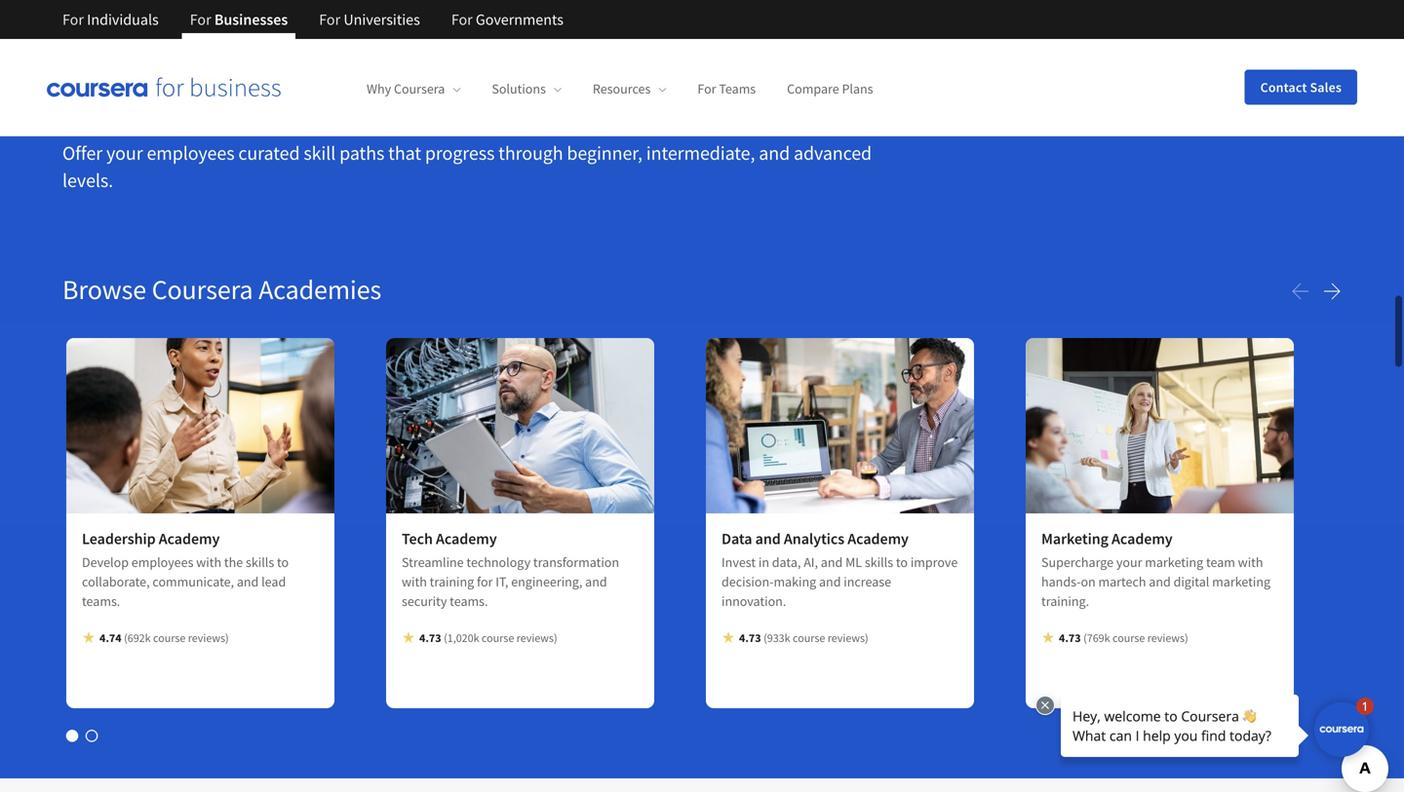 Task type: describe. For each thing, give the bounding box(es) containing it.
with inside leadership academy develop employees with the skills to collaborate, communicate, and lead teams.
[[196, 554, 221, 571]]

compare
[[787, 80, 839, 98]]

digital
[[1174, 573, 1210, 591]]

for for individuals
[[62, 10, 84, 29]]

and inside leadership academy develop employees with the skills to collaborate, communicate, and lead teams.
[[237, 573, 259, 591]]

academy for leadership academy
[[159, 529, 220, 549]]

learn more
[[1041, 672, 1116, 691]]

teams. for tech academy
[[450, 593, 488, 610]]

for
[[477, 573, 493, 591]]

through
[[498, 141, 563, 165]]

compare plans link
[[787, 80, 873, 98]]

course for employees
[[153, 631, 186, 646]]

learn more link
[[1041, 670, 1131, 693]]

decision-
[[722, 573, 774, 591]]

ml
[[846, 554, 862, 571]]

for for governments
[[451, 10, 473, 29]]

leadership academy develop employees with the skills to collaborate, communicate, and lead teams.
[[82, 529, 289, 610]]

solutions
[[492, 80, 546, 98]]

course for technology
[[482, 631, 514, 646]]

teams. for leadership academy
[[82, 593, 120, 610]]

team
[[1206, 554, 1235, 571]]

with inside marketing academy supercharge your marketing team with hands-on martech and digital marketing training.
[[1238, 554, 1263, 571]]

browse coursera academies
[[62, 272, 381, 306]]

analytics
[[784, 529, 845, 549]]

4.73 ( 933k course reviews )
[[739, 631, 869, 646]]

learn
[[1041, 672, 1078, 691]]

your inside offer your employees curated skill paths that progress through beginner, intermediate, and advanced levels.
[[106, 141, 143, 165]]

why coursera link
[[367, 80, 461, 98]]

develop
[[82, 554, 129, 571]]

communicate,
[[152, 573, 234, 591]]

banner navigation
[[47, 0, 579, 39]]

job-
[[236, 63, 309, 117]]

security
[[402, 593, 447, 610]]

tech academy streamline technology transformation with training for it, engineering, and security teams.
[[402, 529, 619, 610]]

tech
[[402, 529, 433, 549]]

leadership
[[82, 529, 156, 549]]

supercharge
[[1041, 554, 1114, 571]]

) for employees
[[225, 631, 229, 646]]

browse
[[62, 272, 146, 306]]

and right ai,
[[821, 554, 843, 571]]

solutions link
[[492, 80, 562, 98]]

it,
[[496, 573, 508, 591]]

curated
[[238, 141, 300, 165]]

4.74
[[99, 631, 122, 646]]

) for technology
[[554, 631, 557, 646]]

769k
[[1087, 631, 1110, 646]]

( for streamline
[[444, 631, 447, 646]]

intermediate,
[[646, 141, 755, 165]]

leverage job-aligned curations
[[62, 63, 626, 117]]

plans
[[842, 80, 873, 98]]

academy for tech academy
[[436, 529, 497, 549]]

two individuals discussing graphs shown on laptop screen image
[[706, 338, 974, 514]]

for teams link
[[698, 80, 756, 98]]

martech
[[1099, 573, 1146, 591]]

transformation
[[533, 554, 619, 571]]

offer your employees curated skill paths that progress through beginner, intermediate, and advanced levels.
[[62, 141, 872, 192]]

contact sales button
[[1245, 70, 1357, 105]]

more
[[1081, 672, 1116, 691]]

933k
[[767, 631, 790, 646]]

team leader speaking to a group of people image
[[66, 338, 334, 514]]

academy inside data and analytics academy invest in data, ai, and ml skills to improve decision-making and increase innovation.
[[848, 529, 909, 549]]

hands-
[[1041, 573, 1081, 591]]

technology
[[467, 554, 531, 571]]

0 horizontal spatial marketing
[[1145, 554, 1203, 571]]

for for universities
[[319, 10, 340, 29]]

1,020k
[[447, 631, 479, 646]]

that
[[388, 141, 421, 165]]

paths
[[339, 141, 384, 165]]

692k
[[128, 631, 151, 646]]

advanced
[[794, 141, 872, 165]]

resources
[[593, 80, 651, 98]]

4.73 for streamline
[[419, 631, 441, 646]]

curations
[[454, 63, 626, 117]]

for for businesses
[[190, 10, 211, 29]]

sales
[[1310, 79, 1342, 96]]

governments
[[476, 10, 564, 29]]

to inside leadership academy develop employees with the skills to collaborate, communicate, and lead teams.
[[277, 554, 289, 571]]

marketing
[[1041, 529, 1109, 549]]

data,
[[772, 554, 801, 571]]

academy for marketing academy
[[1112, 529, 1173, 549]]

marketing academy supercharge your marketing team with hands-on martech and digital marketing training.
[[1041, 529, 1271, 610]]

coursera for browse
[[152, 272, 253, 306]]

training
[[430, 573, 474, 591]]

offer
[[62, 141, 103, 165]]

ai,
[[804, 554, 818, 571]]

increase
[[844, 573, 891, 591]]

invest
[[722, 554, 756, 571]]

course for academy
[[793, 631, 825, 646]]

levels.
[[62, 168, 113, 192]]



Task type: vqa. For each thing, say whether or not it's contained in the screenshot.


Task type: locate. For each thing, give the bounding box(es) containing it.
( down the training.
[[1084, 631, 1087, 646]]

employees up communicate,
[[131, 554, 194, 571]]

improve
[[911, 554, 958, 571]]

coursera for business image
[[47, 77, 281, 97]]

2 horizontal spatial with
[[1238, 554, 1263, 571]]

data
[[722, 529, 752, 549]]

4.73 for supercharge
[[1059, 631, 1081, 646]]

2 ( from the left
[[444, 631, 447, 646]]

3 academy from the left
[[848, 529, 909, 549]]

1 horizontal spatial your
[[1116, 554, 1142, 571]]

teams. down for
[[450, 593, 488, 610]]

3 ) from the left
[[865, 631, 869, 646]]

2 skills from the left
[[865, 554, 893, 571]]

with right team
[[1238, 554, 1263, 571]]

academy inside tech academy streamline technology transformation with training for it, engineering, and security teams.
[[436, 529, 497, 549]]

engineering,
[[511, 573, 583, 591]]

with inside tech academy streamline technology transformation with training for it, engineering, and security teams.
[[402, 573, 427, 591]]

why
[[367, 80, 391, 98]]

4.73 ( 769k course reviews )
[[1059, 631, 1188, 646]]

resources link
[[593, 80, 666, 98]]

1 4.73 from the left
[[419, 631, 441, 646]]

academy up ml
[[848, 529, 909, 549]]

academy up martech
[[1112, 529, 1173, 549]]

0 horizontal spatial academies
[[62, 15, 154, 39]]

reviews
[[188, 631, 225, 646], [517, 631, 554, 646], [828, 631, 865, 646], [1148, 631, 1185, 646]]

1 vertical spatial your
[[1116, 554, 1142, 571]]

) for academy
[[865, 631, 869, 646]]

employees inside leadership academy develop employees with the skills to collaborate, communicate, and lead teams.
[[131, 554, 194, 571]]

2 4.73 from the left
[[739, 631, 761, 646]]

0 horizontal spatial teams.
[[82, 593, 120, 610]]

why coursera
[[367, 80, 445, 98]]

for
[[62, 10, 84, 29], [190, 10, 211, 29], [319, 10, 340, 29], [451, 10, 473, 29], [698, 80, 716, 98]]

4.73 left 933k
[[739, 631, 761, 646]]

1 reviews from the left
[[188, 631, 225, 646]]

skill
[[304, 141, 336, 165]]

and inside offer your employees curated skill paths that progress through beginner, intermediate, and advanced levels.
[[759, 141, 790, 165]]

universities
[[344, 10, 420, 29]]

with
[[196, 554, 221, 571], [1238, 554, 1263, 571], [402, 573, 427, 591]]

) down increase
[[865, 631, 869, 646]]

1 horizontal spatial coursera
[[394, 80, 445, 98]]

2 ) from the left
[[554, 631, 557, 646]]

employees
[[147, 141, 235, 165], [131, 554, 194, 571]]

and
[[759, 141, 790, 165], [755, 529, 781, 549], [821, 554, 843, 571], [237, 573, 259, 591], [585, 573, 607, 591], [819, 573, 841, 591], [1149, 573, 1171, 591]]

0 vertical spatial coursera
[[394, 80, 445, 98]]

3 4.73 from the left
[[1059, 631, 1081, 646]]

course right "769k"
[[1113, 631, 1145, 646]]

3 reviews from the left
[[828, 631, 865, 646]]

1 vertical spatial academies
[[258, 272, 381, 306]]

course
[[153, 631, 186, 646], [482, 631, 514, 646], [793, 631, 825, 646], [1113, 631, 1145, 646]]

0 horizontal spatial coursera
[[152, 272, 253, 306]]

reviews for employees
[[188, 631, 225, 646]]

teams
[[719, 80, 756, 98]]

2 teams. from the left
[[450, 593, 488, 610]]

1 horizontal spatial to
[[896, 554, 908, 571]]

) down communicate,
[[225, 631, 229, 646]]

2 reviews from the left
[[517, 631, 554, 646]]

teams. down collaborate,
[[82, 593, 120, 610]]

for universities
[[319, 10, 420, 29]]

course right 933k
[[793, 631, 825, 646]]

skills inside leadership academy develop employees with the skills to collaborate, communicate, and lead teams.
[[246, 554, 274, 571]]

2 academy from the left
[[436, 529, 497, 549]]

4.73 left 1,020k
[[419, 631, 441, 646]]

1 teams. from the left
[[82, 593, 120, 610]]

skills
[[246, 554, 274, 571], [865, 554, 893, 571]]

4 ) from the left
[[1185, 631, 1188, 646]]

and inside marketing academy supercharge your marketing team with hands-on martech and digital marketing training.
[[1149, 573, 1171, 591]]

contact
[[1261, 79, 1307, 96]]

1 to from the left
[[277, 554, 289, 571]]

3 ( from the left
[[764, 631, 767, 646]]

0 horizontal spatial your
[[106, 141, 143, 165]]

1 course from the left
[[153, 631, 186, 646]]

academy inside marketing academy supercharge your marketing team with hands-on martech and digital marketing training.
[[1112, 529, 1173, 549]]

0 horizontal spatial 4.73
[[419, 631, 441, 646]]

) down engineering,
[[554, 631, 557, 646]]

slides element
[[62, 726, 1342, 746]]

and right making
[[819, 573, 841, 591]]

( for analytics
[[764, 631, 767, 646]]

4.73 left "769k"
[[1059, 631, 1081, 646]]

1 academy from the left
[[159, 529, 220, 549]]

data and analytics academy invest in data, ai, and ml skills to improve decision-making and increase innovation.
[[722, 529, 958, 610]]

skills up "lead"
[[246, 554, 274, 571]]

your
[[106, 141, 143, 165], [1116, 554, 1142, 571]]

and up in
[[755, 529, 781, 549]]

) down digital
[[1185, 631, 1188, 646]]

) for your
[[1185, 631, 1188, 646]]

teams.
[[82, 593, 120, 610], [450, 593, 488, 610]]

)
[[225, 631, 229, 646], [554, 631, 557, 646], [865, 631, 869, 646], [1185, 631, 1188, 646]]

to left improve
[[896, 554, 908, 571]]

1 horizontal spatial teams.
[[450, 593, 488, 610]]

collaborate,
[[82, 573, 150, 591]]

4.73 for analytics
[[739, 631, 761, 646]]

reviews for your
[[1148, 631, 1185, 646]]

( for develop
[[124, 631, 128, 646]]

1 skills from the left
[[246, 554, 274, 571]]

1 horizontal spatial with
[[402, 573, 427, 591]]

1 ) from the left
[[225, 631, 229, 646]]

2 course from the left
[[482, 631, 514, 646]]

1 horizontal spatial 4.73
[[739, 631, 761, 646]]

for governments
[[451, 10, 564, 29]]

(
[[124, 631, 128, 646], [444, 631, 447, 646], [764, 631, 767, 646], [1084, 631, 1087, 646]]

1 vertical spatial coursera
[[152, 272, 253, 306]]

individuals
[[87, 10, 159, 29]]

1 ( from the left
[[124, 631, 128, 646]]

marketing up digital
[[1145, 554, 1203, 571]]

4 ( from the left
[[1084, 631, 1087, 646]]

academy up technology at the bottom left
[[436, 529, 497, 549]]

employees inside offer your employees curated skill paths that progress through beginner, intermediate, and advanced levels.
[[147, 141, 235, 165]]

compare plans
[[787, 80, 873, 98]]

1 horizontal spatial skills
[[865, 554, 893, 571]]

and left advanced
[[759, 141, 790, 165]]

( for supercharge
[[1084, 631, 1087, 646]]

lead
[[261, 573, 286, 591]]

course right 1,020k
[[482, 631, 514, 646]]

reviews down increase
[[828, 631, 865, 646]]

4 course from the left
[[1113, 631, 1145, 646]]

your up martech
[[1116, 554, 1142, 571]]

skills up increase
[[865, 554, 893, 571]]

contact sales
[[1261, 79, 1342, 96]]

reviews down engineering,
[[517, 631, 554, 646]]

marketing down team
[[1212, 573, 1271, 591]]

reviews for technology
[[517, 631, 554, 646]]

and down transformation
[[585, 573, 607, 591]]

employees down coursera for business image
[[147, 141, 235, 165]]

course right 692k at the bottom
[[153, 631, 186, 646]]

innovation.
[[722, 593, 786, 610]]

academy
[[159, 529, 220, 549], [436, 529, 497, 549], [848, 529, 909, 549], [1112, 529, 1173, 549]]

beginner,
[[567, 141, 643, 165]]

reviews down digital
[[1148, 631, 1185, 646]]

your right offer
[[106, 141, 143, 165]]

with up security
[[402, 573, 427, 591]]

0 horizontal spatial skills
[[246, 554, 274, 571]]

reviews for academy
[[828, 631, 865, 646]]

academy up communicate,
[[159, 529, 220, 549]]

teams. inside leadership academy develop employees with the skills to collaborate, communicate, and lead teams.
[[82, 593, 120, 610]]

to up "lead"
[[277, 554, 289, 571]]

0 horizontal spatial with
[[196, 554, 221, 571]]

to inside data and analytics academy invest in data, ai, and ml skills to improve decision-making and increase innovation.
[[896, 554, 908, 571]]

4 academy from the left
[[1112, 529, 1173, 549]]

your inside marketing academy supercharge your marketing team with hands-on martech and digital marketing training.
[[1116, 554, 1142, 571]]

course for your
[[1113, 631, 1145, 646]]

to
[[277, 554, 289, 571], [896, 554, 908, 571]]

academy inside leadership academy develop employees with the skills to collaborate, communicate, and lead teams.
[[159, 529, 220, 549]]

businesses
[[214, 10, 288, 29]]

marketing
[[1145, 554, 1203, 571], [1212, 573, 1271, 591]]

( right 4.74
[[124, 631, 128, 646]]

for teams
[[698, 80, 756, 98]]

leverage
[[62, 63, 228, 117]]

1 vertical spatial marketing
[[1212, 573, 1271, 591]]

coursera
[[394, 80, 445, 98], [152, 272, 253, 306]]

on
[[1081, 573, 1096, 591]]

academies
[[62, 15, 154, 39], [258, 272, 381, 306]]

4.73 ( 1,020k course reviews )
[[419, 631, 557, 646]]

reviews down communicate,
[[188, 631, 225, 646]]

for left governments
[[451, 10, 473, 29]]

4 reviews from the left
[[1148, 631, 1185, 646]]

( down security
[[444, 631, 447, 646]]

0 vertical spatial employees
[[147, 141, 235, 165]]

coursera for why
[[394, 80, 445, 98]]

for left 'teams'
[[698, 80, 716, 98]]

teams. inside tech academy streamline technology transformation with training for it, engineering, and security teams.
[[450, 593, 488, 610]]

4.74 ( 692k course reviews )
[[99, 631, 229, 646]]

4.73
[[419, 631, 441, 646], [739, 631, 761, 646], [1059, 631, 1081, 646]]

0 vertical spatial your
[[106, 141, 143, 165]]

training.
[[1041, 593, 1089, 610]]

skills inside data and analytics academy invest in data, ai, and ml skills to improve decision-making and increase innovation.
[[865, 554, 893, 571]]

0 vertical spatial academies
[[62, 15, 154, 39]]

0 vertical spatial marketing
[[1145, 554, 1203, 571]]

for left individuals
[[62, 10, 84, 29]]

streamline
[[402, 554, 464, 571]]

in
[[759, 554, 769, 571]]

the
[[224, 554, 243, 571]]

1 horizontal spatial marketing
[[1212, 573, 1271, 591]]

progress
[[425, 141, 495, 165]]

3 course from the left
[[793, 631, 825, 646]]

2 horizontal spatial 4.73
[[1059, 631, 1081, 646]]

for left businesses on the left top of page
[[190, 10, 211, 29]]

for left universities at the top left of the page
[[319, 10, 340, 29]]

for businesses
[[190, 10, 288, 29]]

( down innovation.
[[764, 631, 767, 646]]

0 horizontal spatial to
[[277, 554, 289, 571]]

and down the the
[[237, 573, 259, 591]]

aligned
[[309, 63, 445, 117]]

it professional holding tablet inspecting technical equipment image
[[386, 338, 654, 514]]

for individuals
[[62, 10, 159, 29]]

and left digital
[[1149, 573, 1171, 591]]

1 horizontal spatial academies
[[258, 272, 381, 306]]

making
[[774, 573, 816, 591]]

1 vertical spatial employees
[[131, 554, 194, 571]]

and inside tech academy streamline technology transformation with training for it, engineering, and security teams.
[[585, 573, 607, 591]]

marketing professional in front of whiteboard brainstorming with team image
[[1026, 338, 1294, 514]]

with left the the
[[196, 554, 221, 571]]

2 to from the left
[[896, 554, 908, 571]]



